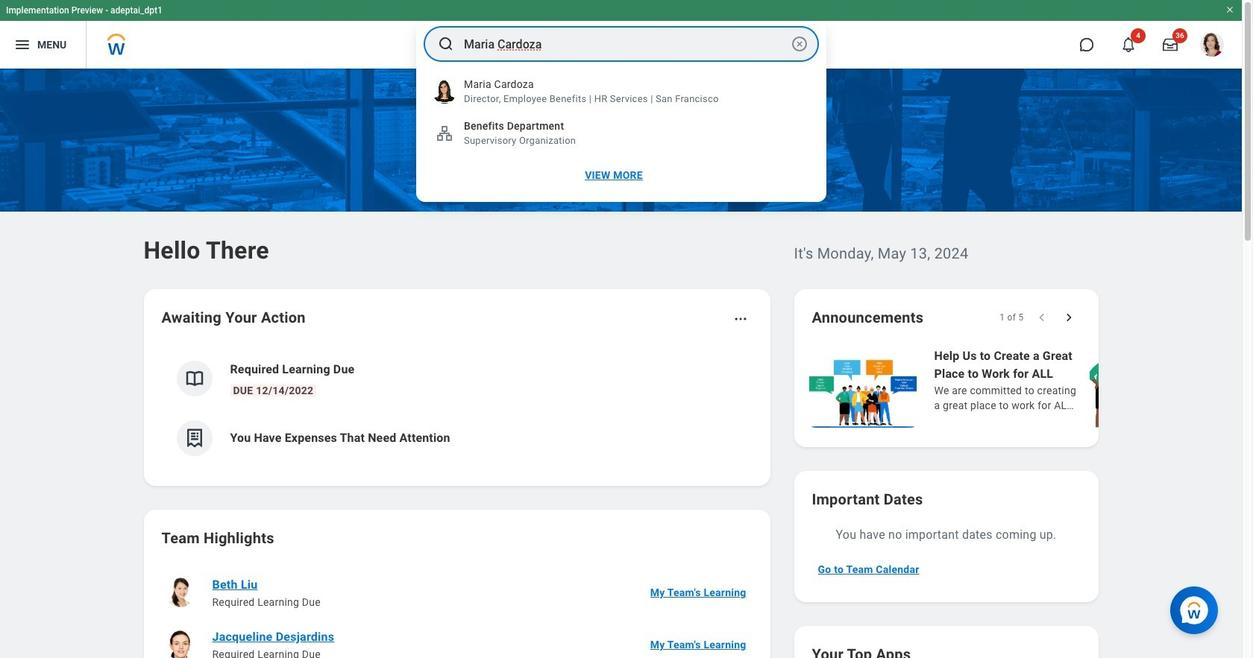 Task type: vqa. For each thing, say whether or not it's contained in the screenshot.
1 in the Enrollments - Healthcare main content
no



Task type: describe. For each thing, give the bounding box(es) containing it.
chevron right small image
[[1061, 310, 1076, 325]]

search image
[[437, 35, 455, 53]]

dashboard expenses image
[[183, 428, 206, 450]]

close environment banner image
[[1226, 5, 1235, 14]]

justify image
[[13, 36, 31, 54]]

book open image
[[183, 368, 206, 390]]

notifications large image
[[1122, 37, 1136, 52]]

chevron left small image
[[1035, 310, 1050, 325]]

x circle image
[[791, 35, 809, 53]]



Task type: locate. For each thing, give the bounding box(es) containing it.
None search field
[[416, 22, 827, 202]]

suggested results list box
[[416, 71, 827, 193]]

banner
[[0, 0, 1242, 69]]

status
[[1000, 312, 1024, 324]]

list
[[806, 346, 1254, 430], [162, 349, 753, 469], [162, 567, 753, 659]]

main content
[[0, 69, 1254, 659]]

view team image
[[436, 125, 454, 143]]

inbox large image
[[1163, 37, 1178, 52]]

Search Workday  search field
[[464, 28, 788, 60]]

profile logan mcneil image
[[1201, 33, 1225, 60]]

related actions image
[[733, 312, 748, 327]]



